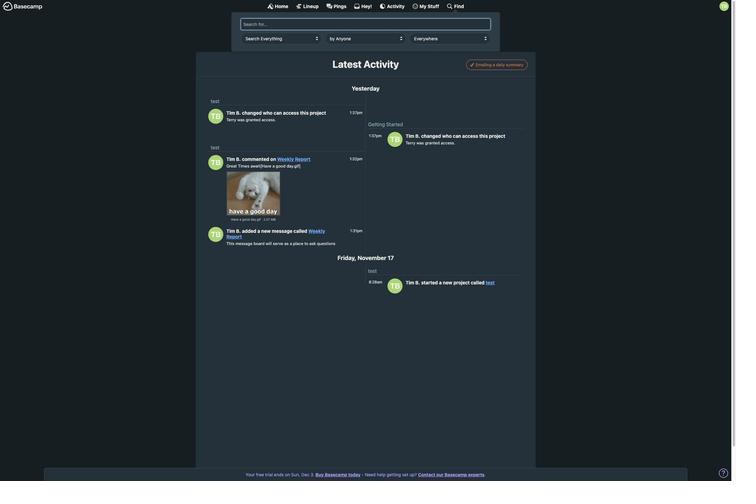Task type: vqa. For each thing, say whether or not it's contained in the screenshot.
right 'into'
no



Task type: describe. For each thing, give the bounding box(es) containing it.
find
[[455, 3, 464, 9]]

1 basecamp from the left
[[325, 472, 348, 477]]

emailing a daily summary button
[[467, 60, 528, 70]]

someone's activity
[[278, 37, 320, 42]]

1 vertical spatial good
[[242, 218, 250, 221]]

trial
[[265, 472, 273, 477]]

upcoming dates
[[427, 37, 464, 42]]

sun,
[[291, 472, 300, 477]]

•
[[362, 472, 364, 477]]

yesterday
[[352, 85, 380, 92]]

&
[[377, 37, 381, 42]]

activity report image
[[267, 21, 276, 30]]

tim burton image inside main element
[[720, 2, 730, 11]]

8:28am element
[[369, 280, 383, 285]]

your free trial ends on sun, dec  3. buy basecamp today • need help getting set up? contact our basecamp experts .
[[246, 472, 486, 477]]

hey!
[[362, 3, 372, 9]]

a down day.gif
[[258, 228, 260, 234]]

times
[[238, 164, 250, 169]]

pings button
[[327, 3, 347, 9]]

lineup
[[304, 3, 319, 9]]

help
[[377, 472, 386, 477]]

friday,
[[338, 255, 357, 261]]

person report image
[[267, 35, 276, 44]]

tim b. commented on weekly report
[[227, 156, 311, 162]]

2.07
[[264, 218, 270, 221]]

day.gif]
[[287, 164, 301, 169]]

ends
[[274, 472, 284, 477]]

up?
[[410, 472, 417, 477]]

todo image
[[333, 35, 342, 44]]

1:31pm element
[[350, 228, 363, 233]]

find button
[[447, 3, 464, 9]]

1:37pm for getting started
[[369, 133, 382, 138]]

a inside button
[[493, 62, 495, 67]]

1 horizontal spatial on
[[285, 472, 290, 477]]

started
[[387, 122, 403, 127]]

upcoming
[[427, 37, 450, 42]]

overdue
[[427, 23, 446, 28]]

mb
[[271, 218, 276, 221]]

experts
[[469, 472, 485, 477]]

1:32pm
[[350, 156, 363, 161]]

new for project
[[443, 280, 453, 285]]

1 horizontal spatial project
[[454, 280, 470, 285]]

need
[[365, 472, 376, 477]]

serve
[[273, 241, 284, 246]]

zoom have a good day.gif image
[[227, 172, 280, 215]]

home
[[275, 3, 289, 9]]

will
[[266, 241, 272, 246]]

0 vertical spatial report
[[295, 156, 311, 162]]

home link
[[268, 3, 289, 9]]

tim b. changed who can access this project for test
[[227, 110, 326, 116]]

access for getting started
[[463, 133, 479, 139]]

someone's for someone's assignments
[[344, 23, 369, 28]]

someone's assignments
[[344, 23, 399, 28]]

lineup link
[[296, 3, 319, 9]]

free
[[256, 472, 264, 477]]

.
[[485, 472, 486, 477]]

access for test
[[283, 110, 299, 116]]

day.gif
[[251, 218, 261, 221]]

friday, november 17
[[338, 255, 394, 261]]

summary
[[506, 62, 524, 67]]

buy basecamp today link
[[316, 472, 361, 477]]

overdue to-dos link
[[413, 19, 468, 33]]

this message board will serve as a place to ask questions
[[227, 241, 336, 246]]

daily
[[497, 62, 505, 67]]

await[have
[[251, 164, 272, 169]]

this
[[227, 241, 235, 246]]

project for test
[[310, 110, 326, 116]]

board
[[254, 241, 265, 246]]

emailing a daily summary
[[476, 62, 524, 67]]

someone's activity link
[[264, 33, 328, 46]]

latest
[[293, 23, 306, 28]]

weekly report
[[227, 228, 325, 239]]

1 horizontal spatial good
[[276, 164, 286, 169]]

someone's for someone's activity
[[278, 37, 303, 42]]

someone's assignments link
[[330, 19, 411, 33]]

can for getting started
[[453, 133, 462, 139]]

1 horizontal spatial dos
[[454, 23, 462, 28]]

0 vertical spatial weekly
[[277, 156, 294, 162]]

have
[[231, 218, 239, 221]]

upcoming dates link
[[413, 33, 468, 46]]

0 horizontal spatial on
[[271, 156, 276, 162]]

questions
[[317, 241, 336, 246]]

to
[[305, 241, 309, 246]]

who for getting started
[[443, 133, 452, 139]]

main element
[[0, 0, 732, 51]]

2 basecamp from the left
[[445, 472, 467, 477]]

weekly report link for tim b. added a new message called
[[227, 228, 325, 239]]

8:28am
[[369, 280, 383, 285]]

who for test
[[263, 110, 273, 116]]

contact our basecamp experts link
[[418, 472, 485, 477]]

my stuff button
[[413, 3, 440, 9]]

my stuff
[[420, 3, 440, 9]]

our
[[437, 472, 444, 477]]

place
[[293, 241, 304, 246]]

as
[[285, 241, 289, 246]]

tim burton image for tim b. added a new message called
[[209, 227, 224, 242]]

contact
[[418, 472, 436, 477]]

your
[[246, 472, 255, 477]]

getting started link
[[369, 122, 403, 127]]



Task type: locate. For each thing, give the bounding box(es) containing it.
1 horizontal spatial tim b. changed who can access this project
[[406, 133, 506, 139]]

access. for test
[[262, 117, 276, 122]]

added left &
[[361, 37, 376, 42]]

activity link
[[380, 3, 405, 9]]

activity up assignments
[[387, 3, 405, 9]]

dec
[[302, 472, 310, 477]]

1 horizontal spatial access
[[463, 133, 479, 139]]

0 horizontal spatial can
[[274, 110, 282, 116]]

Search for… search field
[[241, 18, 491, 30]]

added for &
[[361, 37, 376, 42]]

can
[[274, 110, 282, 116], [453, 133, 462, 139]]

1:31pm
[[350, 228, 363, 233]]

weekly inside the weekly report
[[309, 228, 325, 234]]

1 vertical spatial activity
[[364, 58, 399, 70]]

2 horizontal spatial project
[[490, 133, 506, 139]]

getting
[[387, 472, 401, 477]]

1:37pm down getting
[[369, 133, 382, 138]]

0 vertical spatial tim burton image
[[720, 2, 730, 11]]

who
[[263, 110, 273, 116], [443, 133, 452, 139]]

1:32pm element
[[350, 156, 363, 161]]

this for getting started
[[480, 133, 488, 139]]

was for test
[[237, 117, 245, 122]]

1 vertical spatial was
[[417, 140, 424, 145]]

1 horizontal spatial basecamp
[[445, 472, 467, 477]]

schedule image
[[416, 35, 424, 44]]

project for getting started
[[490, 133, 506, 139]]

1:37pm element for getting started
[[369, 133, 382, 138]]

stuff
[[428, 3, 440, 9]]

0 vertical spatial activity
[[307, 23, 323, 28]]

1 vertical spatial added
[[242, 228, 257, 234]]

access. for getting started
[[441, 140, 456, 145]]

weekly report link up day.gif]
[[277, 156, 311, 162]]

b.
[[236, 110, 241, 116], [416, 133, 420, 139], [236, 156, 241, 162], [236, 228, 241, 234], [416, 280, 420, 285]]

basecamp right "buy"
[[325, 472, 348, 477]]

1 horizontal spatial message
[[272, 228, 293, 234]]

to-dos added & completed
[[344, 37, 406, 42]]

the
[[285, 23, 292, 28]]

1 horizontal spatial new
[[443, 280, 453, 285]]

new right started
[[443, 280, 453, 285]]

today
[[349, 472, 361, 477]]

added for a
[[242, 228, 257, 234]]

1 horizontal spatial this
[[480, 133, 488, 139]]

0 vertical spatial new
[[262, 228, 271, 234]]

3.
[[311, 472, 315, 477]]

1 vertical spatial 1:37pm element
[[369, 133, 382, 138]]

1 vertical spatial access
[[463, 133, 479, 139]]

was for getting started
[[417, 140, 424, 145]]

ask
[[310, 241, 316, 246]]

0 horizontal spatial basecamp
[[325, 472, 348, 477]]

granted for test
[[246, 117, 261, 122]]

to-
[[344, 37, 352, 42]]

granted
[[246, 117, 261, 122], [425, 140, 440, 145]]

1 horizontal spatial access.
[[441, 140, 456, 145]]

terry was granted access. for test
[[227, 117, 276, 122]]

weekly
[[277, 156, 294, 162], [309, 228, 325, 234]]

0 horizontal spatial changed
[[242, 110, 262, 116]]

set
[[403, 472, 409, 477]]

someone's up to-
[[344, 23, 369, 28]]

dos inside 'link'
[[352, 37, 360, 42]]

weekly report link for tim b. commented on
[[277, 156, 311, 162]]

getting started
[[369, 122, 403, 127]]

1:37pm element down yesterday
[[350, 110, 363, 115]]

1:37pm element
[[350, 110, 363, 115], [369, 133, 382, 138]]

0 vertical spatial added
[[361, 37, 376, 42]]

tim burton image for tim b. changed who can access this project
[[209, 109, 224, 124]]

0 horizontal spatial terry was granted access.
[[227, 117, 276, 122]]

terry was granted access. for getting started
[[406, 140, 456, 145]]

1 vertical spatial someone's
[[278, 37, 303, 42]]

0 vertical spatial terry
[[227, 117, 236, 122]]

1 vertical spatial on
[[285, 472, 290, 477]]

added inside 'link'
[[361, 37, 376, 42]]

0 vertical spatial can
[[274, 110, 282, 116]]

1:37pm for test
[[350, 110, 363, 115]]

message up this message board will serve as a place to ask questions
[[272, 228, 293, 234]]

new for message
[[262, 228, 271, 234]]

b. for the left tim burton icon
[[416, 133, 420, 139]]

granted for getting started
[[425, 140, 440, 145]]

1 vertical spatial weekly
[[309, 228, 325, 234]]

1 vertical spatial terry
[[406, 140, 416, 145]]

test
[[211, 98, 220, 104], [211, 145, 220, 150], [369, 268, 377, 274], [486, 280, 495, 285]]

0 horizontal spatial access.
[[262, 117, 276, 122]]

weekly up ask
[[309, 228, 325, 234]]

0 vertical spatial 1:37pm element
[[350, 110, 363, 115]]

buy
[[316, 472, 324, 477]]

0 horizontal spatial terry
[[227, 117, 236, 122]]

commented
[[242, 156, 269, 162]]

tim burton image
[[209, 109, 224, 124], [209, 155, 224, 170], [209, 227, 224, 242], [388, 279, 403, 294]]

started
[[422, 280, 438, 285]]

1 horizontal spatial terry
[[406, 140, 416, 145]]

0 vertical spatial this
[[300, 110, 309, 116]]

0 horizontal spatial added
[[242, 228, 257, 234]]

dos
[[454, 23, 462, 28], [352, 37, 360, 42]]

b. for tim burton image associated with tim b. changed who can access this project
[[236, 110, 241, 116]]

1 vertical spatial activity
[[304, 37, 320, 42]]

tim b. changed who can access this project for getting started
[[406, 133, 506, 139]]

0 vertical spatial on
[[271, 156, 276, 162]]

1 vertical spatial tim burton image
[[388, 132, 403, 147]]

dos down search for… search box
[[352, 37, 360, 42]]

17
[[388, 255, 394, 261]]

message
[[272, 228, 293, 234], [236, 241, 253, 246]]

a right as
[[290, 241, 292, 246]]

1 vertical spatial can
[[453, 133, 462, 139]]

1 horizontal spatial can
[[453, 133, 462, 139]]

tim b. started a new project called test
[[406, 280, 495, 285]]

message right "this"
[[236, 241, 253, 246]]

0 vertical spatial dos
[[454, 23, 462, 28]]

tim b. added a new message called
[[227, 228, 309, 234]]

added
[[361, 37, 376, 42], [242, 228, 257, 234]]

on left sun,
[[285, 472, 290, 477]]

changed
[[242, 110, 262, 116], [422, 133, 441, 139]]

activity inside main element
[[387, 3, 405, 9]]

someone's
[[344, 23, 369, 28], [278, 37, 303, 42]]

1 vertical spatial changed
[[422, 133, 441, 139]]

0 vertical spatial project
[[310, 110, 326, 116]]

1 horizontal spatial was
[[417, 140, 424, 145]]

basecamp right our
[[445, 472, 467, 477]]

on up great times await[have a good day.gif]
[[271, 156, 276, 162]]

0 horizontal spatial good
[[242, 218, 250, 221]]

access
[[283, 110, 299, 116], [463, 133, 479, 139]]

1 horizontal spatial report
[[295, 156, 311, 162]]

assignments
[[370, 23, 399, 28]]

basecamp
[[325, 472, 348, 477], [445, 472, 467, 477]]

0 horizontal spatial tim burton image
[[388, 132, 403, 147]]

dos up the dates
[[454, 23, 462, 28]]

1 vertical spatial this
[[480, 133, 488, 139]]

0 horizontal spatial this
[[300, 110, 309, 116]]

0 vertical spatial activity
[[387, 3, 405, 9]]

a
[[493, 62, 495, 67], [273, 164, 275, 169], [240, 218, 242, 221], [258, 228, 260, 234], [290, 241, 292, 246], [439, 280, 442, 285]]

activity down &
[[364, 58, 399, 70]]

0 horizontal spatial 1:37pm element
[[350, 110, 363, 115]]

0 vertical spatial tim b. changed who can access this project
[[227, 110, 326, 116]]

0 horizontal spatial tim b. changed who can access this project
[[227, 110, 326, 116]]

0 vertical spatial terry was granted access.
[[227, 117, 276, 122]]

0 vertical spatial access.
[[262, 117, 276, 122]]

0 vertical spatial changed
[[242, 110, 262, 116]]

overdue to-dos
[[427, 23, 462, 28]]

good left day.gif
[[242, 218, 250, 221]]

good left day.gif]
[[276, 164, 286, 169]]

called for message
[[294, 228, 308, 234]]

called for project
[[471, 280, 485, 285]]

0 vertical spatial message
[[272, 228, 293, 234]]

0 vertical spatial called
[[294, 228, 308, 234]]

0 vertical spatial access
[[283, 110, 299, 116]]

0 horizontal spatial someone's
[[278, 37, 303, 42]]

0 horizontal spatial was
[[237, 117, 245, 122]]

great times await[have a good day.gif]
[[227, 164, 301, 169]]

1:37pm down yesterday
[[350, 110, 363, 115]]

november
[[358, 255, 387, 261]]

was
[[237, 117, 245, 122], [417, 140, 424, 145]]

great
[[227, 164, 237, 169]]

1:37pm element for test
[[350, 110, 363, 115]]

tim burton image for tim b. commented on
[[209, 155, 224, 170]]

1 vertical spatial called
[[471, 280, 485, 285]]

terry for getting started
[[406, 140, 416, 145]]

tim burton image for tim b. started a new project called
[[388, 279, 403, 294]]

changed for getting started
[[422, 133, 441, 139]]

to-dos added & completed link
[[330, 33, 411, 46]]

1 vertical spatial terry was granted access.
[[406, 140, 456, 145]]

weekly up day.gif]
[[277, 156, 294, 162]]

a right started
[[439, 280, 442, 285]]

my
[[420, 3, 427, 9]]

1:37pm element down getting
[[369, 133, 382, 138]]

report inside the weekly report
[[227, 234, 242, 239]]

switch accounts image
[[3, 2, 43, 11]]

1 vertical spatial report
[[227, 234, 242, 239]]

1:37pm
[[350, 110, 363, 115], [369, 133, 382, 138]]

1 vertical spatial who
[[443, 133, 452, 139]]

emailing
[[476, 62, 492, 67]]

all the latest activity
[[278, 23, 323, 28]]

all
[[278, 23, 283, 28]]

reports image
[[416, 21, 424, 30]]

0 horizontal spatial 1:37pm
[[350, 110, 363, 115]]

latest
[[333, 58, 362, 70]]

1 vertical spatial weekly report link
[[227, 228, 325, 239]]

1 vertical spatial message
[[236, 241, 253, 246]]

added down have a good day.gif 2.07 mb
[[242, 228, 257, 234]]

report up "this"
[[227, 234, 242, 239]]

assignment image
[[333, 21, 342, 30]]

tim b. changed who can access this project
[[227, 110, 326, 116], [406, 133, 506, 139]]

1 horizontal spatial who
[[443, 133, 452, 139]]

to-
[[447, 23, 454, 28]]

terry for test
[[227, 117, 236, 122]]

0 horizontal spatial granted
[[246, 117, 261, 122]]

activity down the all the latest activity at the top of the page
[[304, 37, 320, 42]]

0 horizontal spatial report
[[227, 234, 242, 239]]

can for test
[[274, 110, 282, 116]]

1 horizontal spatial 1:37pm
[[369, 133, 382, 138]]

1 vertical spatial new
[[443, 280, 453, 285]]

0 horizontal spatial new
[[262, 228, 271, 234]]

dates
[[451, 37, 464, 42]]

1 horizontal spatial weekly
[[309, 228, 325, 234]]

getting
[[369, 122, 385, 127]]

terry was granted access.
[[227, 117, 276, 122], [406, 140, 456, 145]]

report up day.gif]
[[295, 156, 311, 162]]

1 horizontal spatial terry was granted access.
[[406, 140, 456, 145]]

0 horizontal spatial project
[[310, 110, 326, 116]]

a left daily
[[493, 62, 495, 67]]

weekly report link
[[277, 156, 311, 162], [227, 228, 325, 239]]

1 horizontal spatial called
[[471, 280, 485, 285]]

0 horizontal spatial dos
[[352, 37, 360, 42]]

1 horizontal spatial granted
[[425, 140, 440, 145]]

1 vertical spatial tim b. changed who can access this project
[[406, 133, 506, 139]]

changed for test
[[242, 110, 262, 116]]

a down tim b. commented on weekly report
[[273, 164, 275, 169]]

completed
[[382, 37, 406, 42]]

hey! button
[[354, 3, 372, 9]]

1 vertical spatial access.
[[441, 140, 456, 145]]

1 horizontal spatial changed
[[422, 133, 441, 139]]

latest activity
[[333, 58, 399, 70]]

0 vertical spatial someone's
[[344, 23, 369, 28]]

activity right latest
[[307, 23, 323, 28]]

this for test
[[300, 110, 309, 116]]

all the latest activity link
[[264, 19, 328, 33]]

have a good day.gif 2.07 mb
[[231, 218, 276, 221]]

pings
[[334, 3, 347, 9]]

0 vertical spatial granted
[[246, 117, 261, 122]]

b. for tim burton image associated with tim b. added a new message called
[[236, 228, 241, 234]]

1 vertical spatial project
[[490, 133, 506, 139]]

1 horizontal spatial added
[[361, 37, 376, 42]]

someone's down the
[[278, 37, 303, 42]]

on
[[271, 156, 276, 162], [285, 472, 290, 477]]

0 vertical spatial weekly report link
[[277, 156, 311, 162]]

0 vertical spatial 1:37pm
[[350, 110, 363, 115]]

weekly report link up serve
[[227, 228, 325, 239]]

new down the 2.07
[[262, 228, 271, 234]]

a right the have
[[240, 218, 242, 221]]

1 horizontal spatial 1:37pm element
[[369, 133, 382, 138]]

0 vertical spatial good
[[276, 164, 286, 169]]

0 horizontal spatial message
[[236, 241, 253, 246]]

0 horizontal spatial who
[[263, 110, 273, 116]]

0 horizontal spatial weekly
[[277, 156, 294, 162]]

1 vertical spatial 1:37pm
[[369, 133, 382, 138]]

0 vertical spatial who
[[263, 110, 273, 116]]

tim burton image
[[720, 2, 730, 11], [388, 132, 403, 147]]



